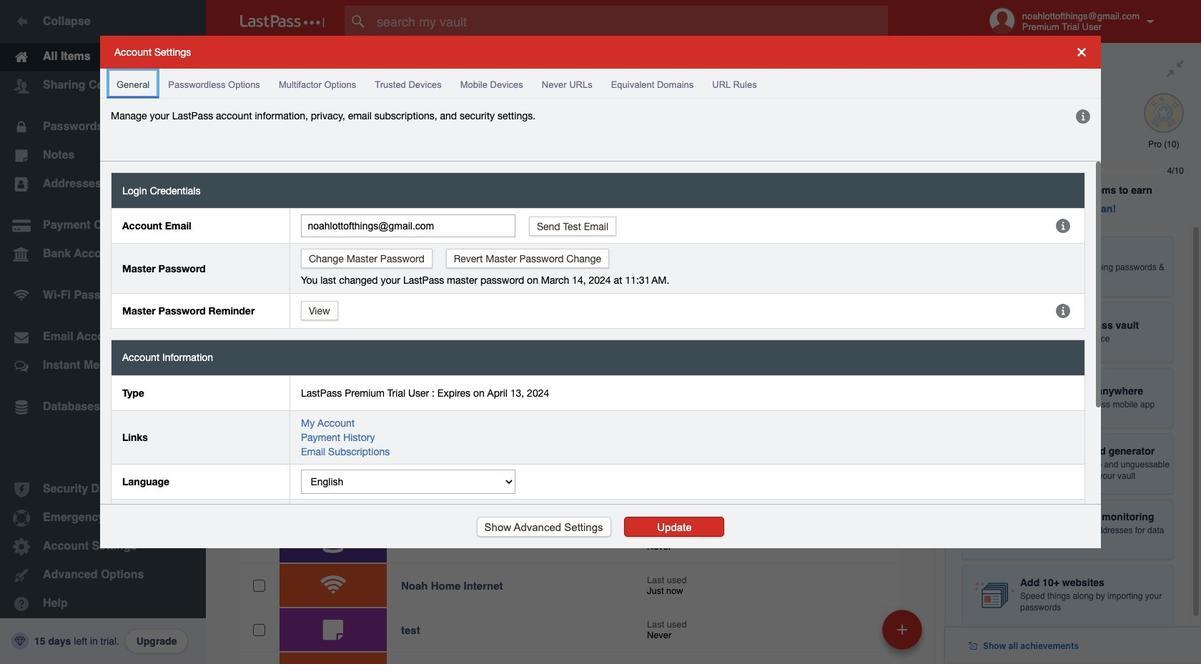 Task type: describe. For each thing, give the bounding box(es) containing it.
lastpass image
[[240, 15, 325, 28]]



Task type: locate. For each thing, give the bounding box(es) containing it.
new item image
[[897, 624, 907, 635]]

new item navigation
[[877, 606, 931, 664]]

search my vault text field
[[345, 6, 916, 37]]

Search search field
[[345, 6, 916, 37]]

vault options navigation
[[206, 43, 945, 86]]

main navigation navigation
[[0, 0, 206, 664]]



Task type: vqa. For each thing, say whether or not it's contained in the screenshot.
lastpass image on the top
yes



